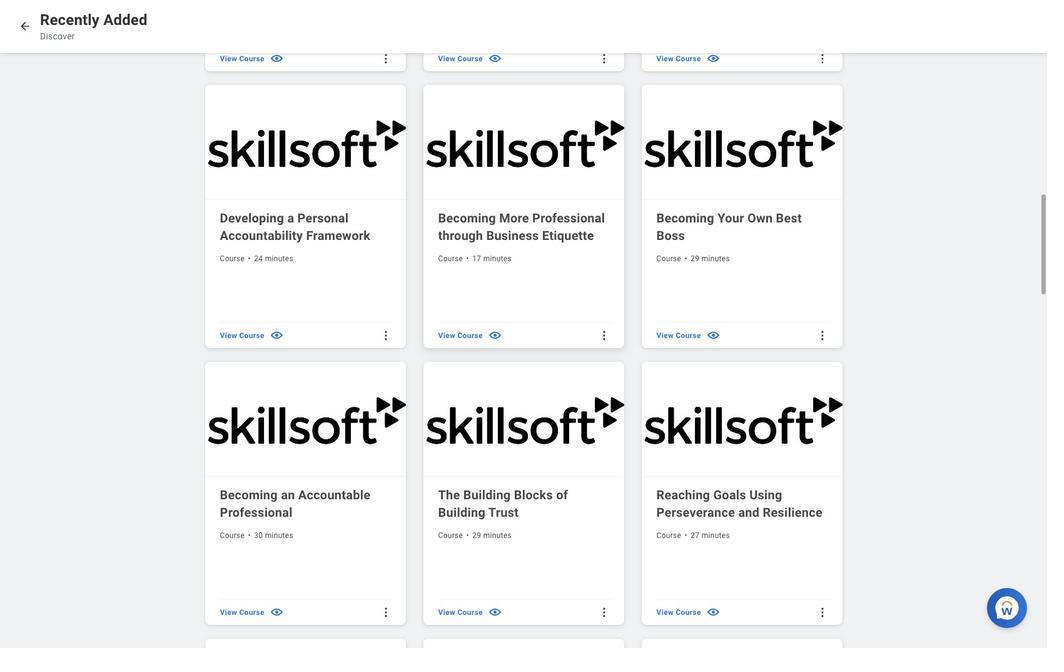 Task type: locate. For each thing, give the bounding box(es) containing it.
visible image for the building blocks of building trust
[[488, 606, 502, 620]]

becoming inside becoming more professional through business etiquette
[[438, 211, 496, 226]]

recently added discover
[[40, 11, 147, 41]]

1 vertical spatial related actions vertical image
[[598, 330, 610, 342]]

0 vertical spatial building
[[464, 488, 511, 503]]

2 vertical spatial related actions vertical image
[[816, 607, 829, 619]]

professional
[[533, 211, 605, 226], [220, 505, 293, 520]]

minutes right 30
[[265, 532, 293, 540]]

0 horizontal spatial 29 minutes
[[473, 532, 512, 540]]

17
[[473, 255, 481, 263]]

29 minutes down trust
[[473, 532, 512, 540]]

1 horizontal spatial becoming
[[438, 211, 496, 226]]

1 horizontal spatial 29 minutes
[[691, 255, 730, 263]]

29 minutes down becoming your own best boss
[[691, 255, 730, 263]]

forging ahead with perseverance and resilience image
[[205, 639, 408, 649]]

0 horizontal spatial becoming
[[220, 488, 278, 503]]

related actions vertical image for becoming an accountable professional
[[379, 607, 392, 619]]

trust
[[489, 505, 519, 520]]

view for developing a personal accountability framework
[[220, 332, 237, 340]]

29 down the building blocks of building trust on the bottom of page
[[473, 532, 481, 540]]

1 vertical spatial 29 minutes
[[473, 532, 512, 540]]

becoming up the through
[[438, 211, 496, 226]]

2 horizontal spatial related actions vertical image
[[816, 607, 829, 619]]

2 horizontal spatial becoming
[[657, 211, 715, 226]]

related actions vertical image
[[598, 52, 610, 65], [816, 52, 829, 65], [379, 330, 392, 342], [816, 330, 829, 342], [379, 607, 392, 619], [598, 607, 610, 619]]

becoming more professional through business etiquette image
[[423, 85, 627, 200]]

24 minutes
[[254, 255, 293, 263]]

0 vertical spatial related actions vertical image
[[379, 52, 392, 65]]

minutes for a
[[265, 255, 293, 263]]

minutes down becoming your own best boss
[[702, 255, 730, 263]]

1 vertical spatial professional
[[220, 505, 293, 520]]

blocks
[[514, 488, 553, 503]]

minutes right 27
[[702, 532, 730, 540]]

becoming up the boss
[[657, 211, 715, 226]]

visible image
[[270, 52, 284, 66], [706, 52, 721, 66], [488, 329, 502, 343]]

building down the
[[438, 505, 486, 520]]

29 minutes for building
[[473, 532, 512, 540]]

becoming inside becoming your own best boss
[[657, 211, 715, 226]]

visible image for the left related actions vertical icon
[[270, 52, 284, 66]]

framework
[[306, 228, 371, 243]]

29
[[691, 255, 700, 263], [473, 532, 481, 540]]

visible image
[[488, 52, 502, 66], [270, 329, 284, 343], [706, 329, 721, 343], [270, 606, 284, 620], [488, 606, 502, 620], [706, 606, 721, 620]]

added
[[103, 11, 147, 29]]

reaching
[[657, 488, 710, 503]]

30 minutes
[[254, 532, 293, 540]]

becoming your own best boss link
[[657, 209, 830, 245]]

29 down becoming your own best boss
[[691, 255, 700, 263]]

and
[[739, 505, 760, 520]]

24
[[254, 255, 263, 263]]

1 horizontal spatial professional
[[533, 211, 605, 226]]

course
[[239, 54, 265, 63], [458, 54, 483, 63], [676, 54, 701, 63], [220, 255, 245, 263], [438, 255, 463, 263], [657, 255, 682, 263], [239, 332, 265, 340], [458, 332, 483, 340], [676, 332, 701, 340], [220, 532, 245, 540], [438, 532, 463, 540], [657, 532, 682, 540], [239, 609, 265, 617], [458, 609, 483, 617], [676, 609, 701, 617]]

view
[[220, 54, 237, 63], [438, 54, 456, 63], [657, 54, 674, 63], [220, 332, 237, 340], [438, 332, 456, 340], [657, 332, 674, 340], [220, 609, 237, 617], [438, 609, 456, 617], [657, 609, 674, 617]]

related actions vertical image
[[379, 52, 392, 65], [598, 330, 610, 342], [816, 607, 829, 619]]

1 horizontal spatial 29
[[691, 255, 700, 263]]

29 for boss
[[691, 255, 700, 263]]

0 vertical spatial professional
[[533, 211, 605, 226]]

minutes right 24
[[265, 255, 293, 263]]

etiquette
[[542, 228, 594, 243]]

achieve productivity in your personal life image
[[423, 639, 627, 649]]

0 vertical spatial 29
[[691, 255, 700, 263]]

view course for developing a personal accountability framework
[[220, 332, 265, 340]]

best
[[776, 211, 802, 226]]

becoming your own best boss image
[[642, 85, 845, 200]]

accountable
[[298, 488, 371, 503]]

1 horizontal spatial visible image
[[488, 329, 502, 343]]

the building blocks of building trust link
[[438, 487, 612, 522]]

minutes for building
[[483, 532, 512, 540]]

minutes
[[265, 255, 293, 263], [483, 255, 512, 263], [702, 255, 730, 263], [265, 532, 293, 540], [483, 532, 512, 540], [702, 532, 730, 540]]

professional up etiquette
[[533, 211, 605, 226]]

building
[[464, 488, 511, 503], [438, 505, 486, 520]]

0 horizontal spatial professional
[[220, 505, 293, 520]]

the building blocks of building trust image
[[423, 362, 627, 477]]

0 horizontal spatial visible image
[[270, 52, 284, 66]]

view for becoming your own best boss
[[657, 332, 674, 340]]

minutes right 17
[[483, 255, 512, 263]]

of
[[556, 488, 568, 503]]

developing a personal accountability framework image
[[205, 85, 408, 200]]

0 vertical spatial 29 minutes
[[691, 255, 730, 263]]

developing a personal accountability framework link
[[220, 209, 393, 245]]

becoming left 'an'
[[220, 488, 278, 503]]

building up trust
[[464, 488, 511, 503]]

becoming an accountable professional link
[[220, 487, 393, 522]]

1 horizontal spatial related actions vertical image
[[598, 330, 610, 342]]

minutes down trust
[[483, 532, 512, 540]]

1 vertical spatial 29
[[473, 532, 481, 540]]

professional up 30
[[220, 505, 293, 520]]

1 vertical spatial building
[[438, 505, 486, 520]]

becoming
[[438, 211, 496, 226], [657, 211, 715, 226], [220, 488, 278, 503]]

business
[[486, 228, 539, 243]]

developing
[[220, 211, 284, 226]]

view course for the building blocks of building trust
[[438, 609, 483, 617]]

0 horizontal spatial related actions vertical image
[[379, 52, 392, 65]]

visible image for becoming your own best boss
[[706, 329, 721, 343]]

0 horizontal spatial 29
[[473, 532, 481, 540]]

27 minutes
[[691, 532, 730, 540]]

discover
[[40, 31, 75, 41]]

becoming more professional through business etiquette
[[438, 211, 605, 243]]

more
[[499, 211, 529, 226]]

becoming inside becoming an accountable professional
[[220, 488, 278, 503]]

29 minutes
[[691, 255, 730, 263], [473, 532, 512, 540]]

view course
[[220, 54, 265, 63], [438, 54, 483, 63], [657, 54, 701, 63], [220, 332, 265, 340], [438, 332, 483, 340], [657, 332, 701, 340], [220, 609, 265, 617], [438, 609, 483, 617], [657, 609, 701, 617]]

your
[[718, 211, 744, 226]]



Task type: vqa. For each thing, say whether or not it's contained in the screenshot.
Becoming an Accountable Professional LINK
yes



Task type: describe. For each thing, give the bounding box(es) containing it.
visible image for developing a personal accountability framework
[[270, 329, 284, 343]]

related actions vertical image for becoming more professional through business etiquette
[[598, 330, 610, 342]]

arrow left image
[[19, 20, 31, 33]]

minutes for an
[[265, 532, 293, 540]]

professional inside becoming an accountable professional
[[220, 505, 293, 520]]

view for becoming more professional through business etiquette
[[438, 332, 456, 340]]

accountability
[[220, 228, 303, 243]]

view course for becoming an accountable professional
[[220, 609, 265, 617]]

related actions vertical image for reaching goals using perseverance and resilience
[[816, 607, 829, 619]]

17 minutes
[[473, 255, 512, 263]]

recently
[[40, 11, 100, 29]]

own
[[748, 211, 773, 226]]

minutes for goals
[[702, 532, 730, 540]]

view course for becoming more professional through business etiquette
[[438, 332, 483, 340]]

becoming your own best boss
[[657, 211, 802, 243]]

becoming for boss
[[657, 211, 715, 226]]

goals
[[714, 488, 746, 503]]

becoming for business
[[438, 211, 496, 226]]

visible image for becoming an accountable professional
[[270, 606, 284, 620]]

reaching goals using perseverance and resilience link
[[657, 487, 830, 522]]

view course for reaching goals using perseverance and resilience
[[657, 609, 701, 617]]

reaching goals using perseverance and resilience image
[[642, 362, 845, 477]]

30
[[254, 532, 263, 540]]

view for becoming an accountable professional
[[220, 609, 237, 617]]

becoming an accountable professional image
[[205, 362, 408, 477]]

using
[[750, 488, 783, 503]]

an
[[281, 488, 295, 503]]

view for the building blocks of building trust
[[438, 609, 456, 617]]

visible image for related actions vertical icon corresponding to becoming more professional through business etiquette
[[488, 329, 502, 343]]

a
[[287, 211, 294, 226]]

developing a personal accountability framework
[[220, 211, 371, 243]]

through
[[438, 228, 483, 243]]

personal
[[298, 211, 349, 226]]

becoming more professional through business etiquette link
[[438, 209, 612, 245]]

resilience
[[763, 505, 823, 520]]

related actions vertical image for developing a personal accountability framework
[[379, 330, 392, 342]]

view course for becoming your own best boss
[[657, 332, 701, 340]]

2 horizontal spatial visible image
[[706, 52, 721, 66]]

boss
[[657, 228, 685, 243]]

related actions vertical image for becoming your own best boss
[[816, 330, 829, 342]]

the building blocks of building trust
[[438, 488, 568, 520]]

view for reaching goals using perseverance and resilience
[[657, 609, 674, 617]]

reaching goals using perseverance and resilience
[[657, 488, 823, 520]]

visible image for reaching goals using perseverance and resilience
[[706, 606, 721, 620]]

professional inside becoming more professional through business etiquette
[[533, 211, 605, 226]]

perseverance
[[657, 505, 735, 520]]

29 for building
[[473, 532, 481, 540]]

27
[[691, 532, 700, 540]]

related actions vertical image for the building blocks of building trust
[[598, 607, 610, 619]]

the
[[438, 488, 460, 503]]

minutes for your
[[702, 255, 730, 263]]

minutes for more
[[483, 255, 512, 263]]

becoming an accountable professional
[[220, 488, 371, 520]]

29 minutes for boss
[[691, 255, 730, 263]]



